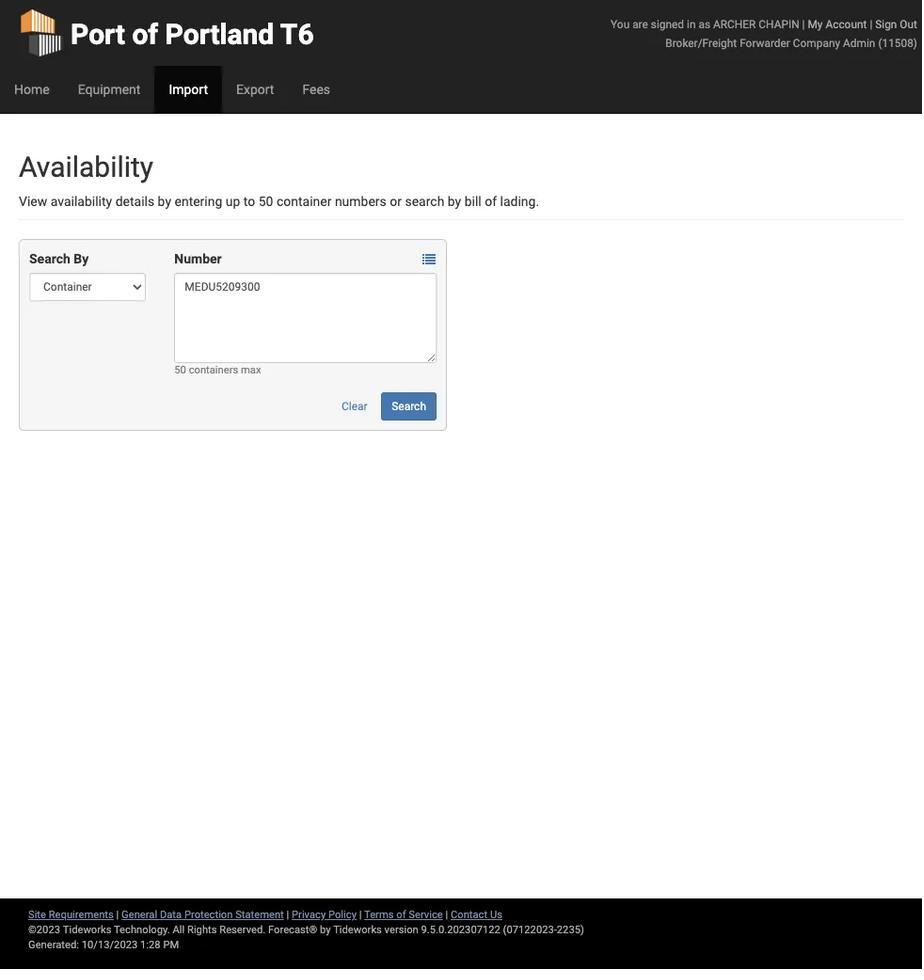 Task type: vqa. For each thing, say whether or not it's contained in the screenshot.
middle mon
no



Task type: describe. For each thing, give the bounding box(es) containing it.
10/13/2023
[[82, 939, 138, 952]]

Number text field
[[174, 273, 437, 363]]

are
[[633, 18, 648, 31]]

| up 9.5.0.202307122
[[446, 909, 448, 921]]

search
[[405, 194, 445, 209]]

to
[[244, 194, 255, 209]]

1:28
[[140, 939, 161, 952]]

max
[[241, 364, 261, 376]]

by inside site requirements | general data protection statement | privacy policy | terms of service | contact us ©2023 tideworks technology. all rights reserved. forecast® by tideworks version 9.5.0.202307122 (07122023-2235) generated: 10/13/2023 1:28 pm
[[320, 924, 331, 936]]

as
[[699, 18, 711, 31]]

clear button
[[331, 392, 378, 421]]

privacy
[[292, 909, 326, 921]]

9.5.0.202307122
[[421, 924, 501, 936]]

version
[[385, 924, 419, 936]]

0 horizontal spatial of
[[132, 18, 158, 51]]

site
[[28, 909, 46, 921]]

pm
[[163, 939, 179, 952]]

service
[[409, 909, 443, 921]]

site requirements link
[[28, 909, 114, 921]]

t6
[[280, 18, 314, 51]]

2 horizontal spatial by
[[448, 194, 461, 209]]

bill
[[465, 194, 482, 209]]

availability
[[19, 151, 153, 184]]

50 containers max
[[174, 364, 261, 376]]

rights
[[187, 924, 217, 936]]

view
[[19, 194, 47, 209]]

in
[[687, 18, 696, 31]]

equipment
[[78, 82, 141, 97]]

equipment button
[[64, 66, 155, 113]]

company
[[793, 37, 841, 50]]

| left sign
[[870, 18, 873, 31]]

us
[[490, 909, 503, 921]]

generated:
[[28, 939, 79, 952]]

terms
[[364, 909, 394, 921]]

number
[[174, 251, 222, 266]]

forecast®
[[268, 924, 317, 936]]

| up the forecast® at the left
[[287, 909, 289, 921]]

up
[[226, 194, 240, 209]]

(07122023-
[[503, 924, 557, 936]]

2235)
[[557, 924, 584, 936]]

sign out link
[[876, 18, 918, 31]]

requirements
[[49, 909, 114, 921]]

container
[[277, 194, 332, 209]]

numbers
[[335, 194, 387, 209]]

fees button
[[288, 66, 344, 113]]

lading.
[[500, 194, 539, 209]]

sign
[[876, 18, 897, 31]]

you are signed in as archer chapin | my account | sign out broker/freight forwarder company admin (11508)
[[611, 18, 918, 50]]

1 vertical spatial of
[[485, 194, 497, 209]]

details
[[115, 194, 154, 209]]

broker/freight
[[666, 37, 737, 50]]



Task type: locate. For each thing, give the bounding box(es) containing it.
all
[[173, 924, 185, 936]]

search for search
[[392, 400, 426, 413]]

| left my
[[802, 18, 805, 31]]

by down privacy policy link
[[320, 924, 331, 936]]

search right the clear button in the left top of the page
[[392, 400, 426, 413]]

contact
[[451, 909, 488, 921]]

export
[[236, 82, 274, 97]]

| left general
[[116, 909, 119, 921]]

account
[[826, 18, 867, 31]]

1 vertical spatial 50
[[174, 364, 186, 376]]

(11508)
[[878, 37, 918, 50]]

or
[[390, 194, 402, 209]]

of right bill
[[485, 194, 497, 209]]

signed
[[651, 18, 684, 31]]

search
[[29, 251, 70, 266], [392, 400, 426, 413]]

portland
[[165, 18, 274, 51]]

of
[[132, 18, 158, 51], [485, 194, 497, 209], [396, 909, 406, 921]]

technology.
[[114, 924, 170, 936]]

you
[[611, 18, 630, 31]]

protection
[[184, 909, 233, 921]]

admin
[[843, 37, 876, 50]]

search by
[[29, 251, 89, 266]]

50 left the containers
[[174, 364, 186, 376]]

1 horizontal spatial by
[[320, 924, 331, 936]]

clear
[[342, 400, 368, 413]]

port of portland t6
[[71, 18, 314, 51]]

search for search by
[[29, 251, 70, 266]]

import
[[169, 82, 208, 97]]

search left by
[[29, 251, 70, 266]]

my account link
[[808, 18, 867, 31]]

of right port
[[132, 18, 158, 51]]

archer
[[713, 18, 756, 31]]

policy
[[328, 909, 357, 921]]

0 horizontal spatial search
[[29, 251, 70, 266]]

1 horizontal spatial search
[[392, 400, 426, 413]]

2 horizontal spatial of
[[485, 194, 497, 209]]

50
[[259, 194, 273, 209], [174, 364, 186, 376]]

search inside button
[[392, 400, 426, 413]]

by
[[158, 194, 171, 209], [448, 194, 461, 209], [320, 924, 331, 936]]

0 vertical spatial of
[[132, 18, 158, 51]]

of inside site requirements | general data protection statement | privacy policy | terms of service | contact us ©2023 tideworks technology. all rights reserved. forecast® by tideworks version 9.5.0.202307122 (07122023-2235) generated: 10/13/2023 1:28 pm
[[396, 909, 406, 921]]

contact us link
[[451, 909, 503, 921]]

0 horizontal spatial by
[[158, 194, 171, 209]]

site requirements | general data protection statement | privacy policy | terms of service | contact us ©2023 tideworks technology. all rights reserved. forecast® by tideworks version 9.5.0.202307122 (07122023-2235) generated: 10/13/2023 1:28 pm
[[28, 909, 584, 952]]

50 right to
[[259, 194, 273, 209]]

chapin
[[759, 18, 800, 31]]

forwarder
[[740, 37, 790, 50]]

port of portland t6 link
[[19, 0, 314, 66]]

by left bill
[[448, 194, 461, 209]]

entering
[[175, 194, 222, 209]]

by right details
[[158, 194, 171, 209]]

2 vertical spatial of
[[396, 909, 406, 921]]

general
[[121, 909, 157, 921]]

of up version
[[396, 909, 406, 921]]

fees
[[302, 82, 330, 97]]

0 vertical spatial search
[[29, 251, 70, 266]]

general data protection statement link
[[121, 909, 284, 921]]

0 vertical spatial 50
[[259, 194, 273, 209]]

©2023 tideworks
[[28, 924, 111, 936]]

home
[[14, 82, 50, 97]]

out
[[900, 18, 918, 31]]

reserved.
[[220, 924, 266, 936]]

availability
[[51, 194, 112, 209]]

1 horizontal spatial of
[[396, 909, 406, 921]]

containers
[[189, 364, 238, 376]]

privacy policy link
[[292, 909, 357, 921]]

my
[[808, 18, 823, 31]]

1 horizontal spatial 50
[[259, 194, 273, 209]]

by
[[74, 251, 89, 266]]

search button
[[381, 392, 437, 421]]

1 vertical spatial search
[[392, 400, 426, 413]]

terms of service link
[[364, 909, 443, 921]]

statement
[[235, 909, 284, 921]]

port
[[71, 18, 125, 51]]

data
[[160, 909, 182, 921]]

tideworks
[[333, 924, 382, 936]]

import button
[[155, 66, 222, 113]]

view availability details by entering up to 50 container numbers or search by bill of lading.
[[19, 194, 539, 209]]

| up tideworks
[[359, 909, 362, 921]]

0 horizontal spatial 50
[[174, 364, 186, 376]]

export button
[[222, 66, 288, 113]]

|
[[802, 18, 805, 31], [870, 18, 873, 31], [116, 909, 119, 921], [287, 909, 289, 921], [359, 909, 362, 921], [446, 909, 448, 921]]

show list image
[[423, 253, 436, 267]]

home button
[[0, 66, 64, 113]]



